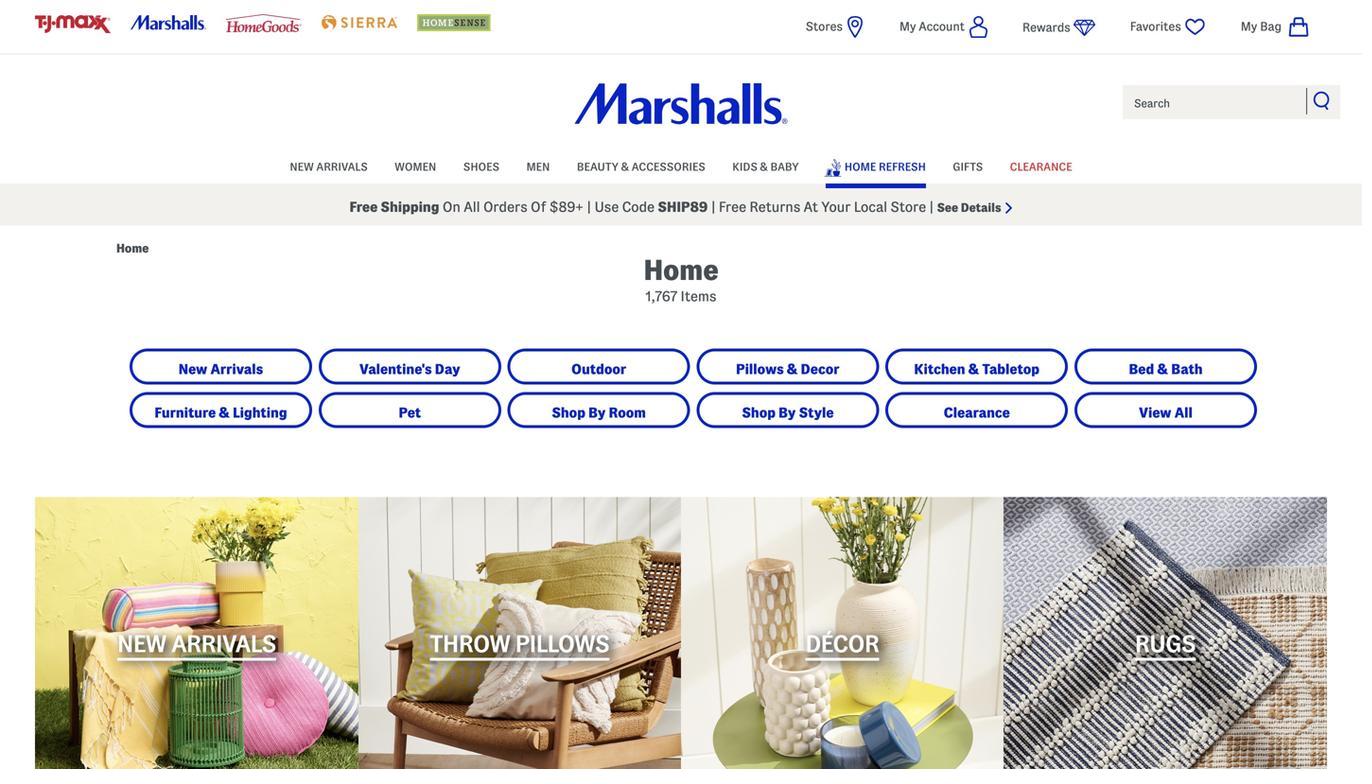 Task type: describe. For each thing, give the bounding box(es) containing it.
valentine's day link
[[321, 352, 498, 388]]

gifts link
[[953, 151, 983, 180]]

valentine's day
[[359, 362, 460, 377]]

women
[[395, 161, 436, 173]]

2 free from the left
[[719, 199, 746, 215]]

valentine's
[[359, 362, 432, 377]]

dã©cor image
[[681, 496, 1004, 769]]

throw
[[430, 631, 510, 657]]

pet link
[[321, 395, 498, 431]]

outdoor link
[[510, 352, 687, 388]]

my account
[[900, 20, 965, 33]]

style
[[799, 405, 834, 421]]

my bag
[[1241, 20, 1282, 33]]

& for beauty
[[621, 161, 629, 173]]

0 vertical spatial clearance link
[[1010, 151, 1072, 180]]

2 | from the left
[[711, 199, 716, 215]]

home for home refresh
[[845, 161, 876, 173]]

1,767
[[646, 289, 677, 304]]

orders
[[483, 199, 527, 215]]

code
[[622, 199, 655, 215]]

favorites
[[1130, 20, 1181, 33]]

bed & bath link
[[1077, 352, 1254, 388]]

men link
[[526, 151, 550, 180]]

use
[[595, 199, 619, 215]]

gifts
[[953, 161, 983, 173]]

new arrivals for valentine's day
[[179, 362, 263, 377]]

kids & baby link
[[732, 151, 799, 180]]

marshalls.com image
[[130, 15, 206, 30]]

furniture
[[155, 405, 216, 421]]

returns
[[750, 199, 801, 215]]

pillows & decor
[[736, 362, 840, 377]]

homesense.com image
[[417, 14, 493, 31]]

& for furniture
[[219, 405, 230, 421]]

see details link
[[937, 201, 1013, 214]]

bed
[[1129, 362, 1154, 377]]

throw pillows
[[430, 631, 610, 657]]

kitchen
[[914, 362, 965, 377]]

outdoor
[[571, 362, 626, 377]]

furniture & lighting
[[155, 405, 287, 421]]

favorites link
[[1130, 15, 1208, 39]]

none submit inside site search search field
[[1313, 91, 1332, 110]]

& for kitchen
[[968, 362, 979, 377]]

shop for shop by room
[[552, 405, 585, 421]]

1 free from the left
[[349, 199, 378, 215]]

on
[[443, 199, 461, 215]]

kitchen & tabletop link
[[888, 352, 1065, 388]]

arrivals for women
[[316, 161, 368, 173]]

new arrivals link for valentine's day
[[132, 352, 309, 388]]

men
[[526, 161, 550, 173]]

new for women
[[290, 161, 314, 173]]

home refresh
[[845, 161, 926, 173]]

all inside view all link
[[1175, 405, 1193, 421]]

pillows
[[515, 631, 610, 657]]

ship89
[[658, 199, 708, 215]]

arrivals
[[171, 631, 276, 657]]

new arrivals link
[[35, 496, 359, 769]]

beauty & accessories link
[[577, 151, 705, 180]]

clearance inside clearance link
[[944, 405, 1010, 421]]

arrivals for valentine's day
[[210, 362, 263, 377]]

free shipping on all orders of $89+ | use code ship89 | free returns at your local store | see details
[[349, 199, 1001, 215]]

pet
[[399, 405, 421, 421]]

women link
[[395, 151, 436, 180]]

shop by style link
[[699, 395, 876, 431]]

store |
[[891, 199, 934, 215]]

rugs image
[[1004, 494, 1327, 769]]

by
[[589, 405, 606, 421]]

& for pillows
[[787, 362, 798, 377]]

items
[[681, 289, 716, 304]]

new arrivals for women
[[290, 161, 368, 173]]

décor
[[805, 631, 879, 657]]

décor link
[[681, 496, 1004, 769]]

shop by style
[[742, 405, 834, 421]]

pillows
[[736, 362, 784, 377]]

view all link
[[1077, 395, 1254, 431]]

accessories
[[632, 161, 705, 173]]

shop by room link
[[510, 395, 687, 431]]

new arrivals image
[[35, 496, 359, 769]]

tjmaxx.com image
[[35, 15, 111, 33]]



Task type: locate. For each thing, give the bounding box(es) containing it.
shipping
[[381, 199, 439, 215]]

your
[[821, 199, 851, 215]]

shoes link
[[463, 151, 499, 180]]

0 horizontal spatial |
[[587, 199, 591, 215]]

my left "bag"
[[1241, 20, 1257, 33]]

details
[[961, 201, 1001, 214]]

1 vertical spatial new arrivals
[[179, 362, 263, 377]]

beauty
[[577, 161, 619, 173]]

new
[[117, 631, 166, 657]]

new
[[290, 161, 314, 173], [179, 362, 207, 377]]

view all
[[1139, 405, 1193, 421]]

& right 'kids'
[[760, 161, 768, 173]]

arrivals
[[316, 161, 368, 173], [210, 362, 263, 377]]

clearance down kitchen & tabletop link
[[944, 405, 1010, 421]]

2 shop from the left
[[742, 405, 776, 421]]

my account link
[[900, 15, 989, 39]]

kids & baby
[[732, 161, 799, 173]]

1 vertical spatial clearance
[[944, 405, 1010, 421]]

furniture & lighting link
[[132, 395, 309, 431]]

0 horizontal spatial arrivals
[[210, 362, 263, 377]]

menu bar containing new arrivals
[[35, 149, 1327, 184]]

clearance right gifts
[[1010, 161, 1072, 173]]

banner containing free shipping
[[0, 0, 1362, 226]]

1 vertical spatial new arrivals link
[[132, 352, 309, 388]]

& left lighting
[[219, 405, 230, 421]]

my left account
[[900, 20, 916, 33]]

my bag link
[[1241, 15, 1310, 39]]

account
[[919, 20, 965, 33]]

new for valentine's day
[[179, 362, 207, 377]]

new arrivals
[[117, 631, 276, 657]]

& left decor
[[787, 362, 798, 377]]

menu bar
[[35, 149, 1327, 184]]

free down 'kids'
[[719, 199, 746, 215]]

room
[[609, 405, 646, 421]]

shop by room
[[552, 405, 646, 421]]

all right the on
[[464, 199, 480, 215]]

rewards link
[[1023, 16, 1096, 40]]

clearance link down kitchen & tabletop link
[[888, 395, 1065, 431]]

1 shop from the left
[[552, 405, 585, 421]]

sierra.com image
[[321, 15, 397, 30]]

my for my account
[[900, 20, 916, 33]]

clearance link
[[1010, 151, 1072, 180], [888, 395, 1065, 431]]

free left shipping
[[349, 199, 378, 215]]

local
[[854, 199, 887, 215]]

1 my from the left
[[900, 20, 916, 33]]

marquee containing free shipping
[[0, 188, 1362, 226]]

refresh
[[879, 161, 926, 173]]

menu bar inside banner
[[35, 149, 1327, 184]]

arrivals up furniture & lighting
[[210, 362, 263, 377]]

1 vertical spatial clearance link
[[888, 395, 1065, 431]]

1 horizontal spatial |
[[711, 199, 716, 215]]

| left use
[[587, 199, 591, 215]]

0 vertical spatial clearance
[[1010, 161, 1072, 173]]

1 horizontal spatial home
[[644, 254, 718, 285]]

home 1,767 items
[[644, 254, 718, 304]]

& for bed
[[1157, 362, 1168, 377]]

beauty & accessories
[[577, 161, 705, 173]]

by
[[779, 405, 796, 421]]

clearance link right gifts link
[[1010, 151, 1072, 180]]

see
[[937, 201, 958, 214]]

tabletop
[[982, 362, 1040, 377]]

0 horizontal spatial home
[[116, 242, 149, 255]]

shoes
[[463, 161, 499, 173]]

& right bed
[[1157, 362, 1168, 377]]

& for kids
[[760, 161, 768, 173]]

banner
[[0, 0, 1362, 226]]

homegoods.com image
[[226, 14, 302, 32]]

rugs
[[1135, 631, 1196, 657]]

1 vertical spatial new
[[179, 362, 207, 377]]

home
[[845, 161, 876, 173], [116, 242, 149, 255], [644, 254, 718, 285]]

0 vertical spatial new arrivals link
[[290, 151, 368, 180]]

0 horizontal spatial my
[[900, 20, 916, 33]]

marquee
[[0, 188, 1362, 226]]

new inside menu bar
[[290, 161, 314, 173]]

bed & bath
[[1129, 362, 1203, 377]]

0 vertical spatial arrivals
[[316, 161, 368, 173]]

1 horizontal spatial my
[[1241, 20, 1257, 33]]

| right ship89
[[711, 199, 716, 215]]

bag
[[1260, 20, 1282, 33]]

all
[[464, 199, 480, 215], [1175, 405, 1193, 421]]

1 horizontal spatial arrivals
[[316, 161, 368, 173]]

home for home 1,767 items
[[644, 254, 718, 285]]

home inside banner
[[845, 161, 876, 173]]

0 vertical spatial new arrivals
[[290, 161, 368, 173]]

&
[[621, 161, 629, 173], [760, 161, 768, 173], [787, 362, 798, 377], [968, 362, 979, 377], [1157, 362, 1168, 377], [219, 405, 230, 421]]

0 horizontal spatial all
[[464, 199, 480, 215]]

|
[[587, 199, 591, 215], [711, 199, 716, 215]]

new arrivals up furniture & lighting
[[179, 362, 263, 377]]

arrivals inside menu bar
[[316, 161, 368, 173]]

decor
[[801, 362, 840, 377]]

kids
[[732, 161, 758, 173]]

2 horizontal spatial home
[[845, 161, 876, 173]]

marshalls home image
[[575, 83, 787, 124]]

clearance inside menu bar
[[1010, 161, 1072, 173]]

2 my from the left
[[1241, 20, 1257, 33]]

1 horizontal spatial new arrivals
[[290, 161, 368, 173]]

new arrivals
[[290, 161, 368, 173], [179, 362, 263, 377]]

1 horizontal spatial all
[[1175, 405, 1193, 421]]

my
[[900, 20, 916, 33], [1241, 20, 1257, 33]]

my for my bag
[[1241, 20, 1257, 33]]

lighting
[[233, 405, 287, 421]]

0 horizontal spatial new
[[179, 362, 207, 377]]

throw pillows image
[[359, 496, 681, 769]]

at
[[804, 199, 818, 215]]

1 horizontal spatial new
[[290, 161, 314, 173]]

shop
[[552, 405, 585, 421], [742, 405, 776, 421]]

0 horizontal spatial free
[[349, 199, 378, 215]]

$89+
[[549, 199, 584, 215]]

site search search field
[[1121, 83, 1342, 121]]

0 vertical spatial all
[[464, 199, 480, 215]]

1 vertical spatial all
[[1175, 405, 1193, 421]]

0 horizontal spatial new arrivals
[[179, 362, 263, 377]]

home for home
[[116, 242, 149, 255]]

stores
[[806, 20, 843, 33]]

view
[[1139, 405, 1172, 421]]

stores link
[[806, 15, 866, 39]]

1 horizontal spatial shop
[[742, 405, 776, 421]]

rugs link
[[1004, 494, 1327, 769]]

0 horizontal spatial shop
[[552, 405, 585, 421]]

& right kitchen
[[968, 362, 979, 377]]

of
[[531, 199, 546, 215]]

new arrivals link for women
[[290, 151, 368, 180]]

rewards
[[1023, 21, 1071, 34]]

None submit
[[1313, 91, 1332, 110]]

1 vertical spatial arrivals
[[210, 362, 263, 377]]

baby
[[770, 161, 799, 173]]

all right view
[[1175, 405, 1193, 421]]

shop for shop by style
[[742, 405, 776, 421]]

new arrivals link left "women" link at left top
[[290, 151, 368, 180]]

new arrivals link up furniture & lighting
[[132, 352, 309, 388]]

day
[[435, 362, 460, 377]]

pillows & decor link
[[699, 352, 876, 388]]

free
[[349, 199, 378, 215], [719, 199, 746, 215]]

home refresh link
[[824, 149, 926, 183]]

1 | from the left
[[587, 199, 591, 215]]

throw pillows link
[[359, 496, 681, 769]]

bath
[[1171, 362, 1203, 377]]

all inside marquee
[[464, 199, 480, 215]]

0 vertical spatial new
[[290, 161, 314, 173]]

1 horizontal spatial free
[[719, 199, 746, 215]]

new arrivals left "women"
[[290, 161, 368, 173]]

& right beauty on the top left
[[621, 161, 629, 173]]

Search text field
[[1121, 83, 1342, 121]]

arrivals left "women"
[[316, 161, 368, 173]]

kitchen & tabletop
[[914, 362, 1040, 377]]



Task type: vqa. For each thing, say whether or not it's contained in the screenshot.
Bedding
no



